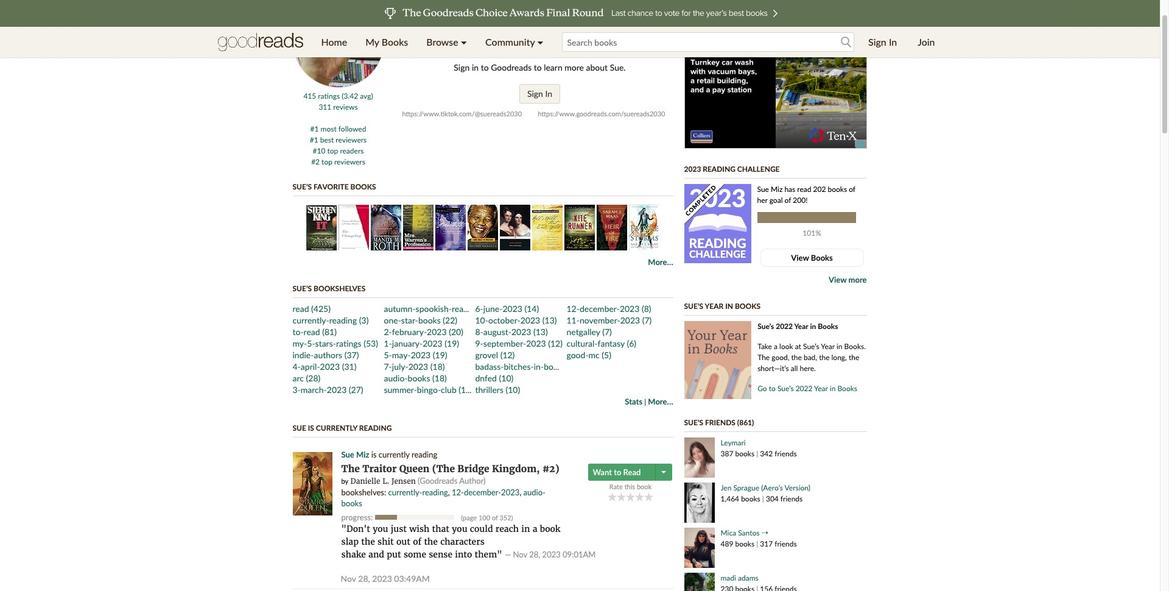 Task type: describe. For each thing, give the bounding box(es) containing it.
march-
[[301, 385, 327, 395]]

go to sue's 2022 year in books
[[758, 384, 858, 393]]

january-
[[392, 338, 423, 349]]

madi
[[721, 573, 737, 583]]

of right "202"
[[850, 185, 856, 194]]

0 horizontal spatial sign
[[454, 62, 470, 73]]

friends inside jen sprague (aero's version) 1,464 books | 304 friends
[[781, 494, 803, 503]]

authors‎
[[314, 350, 343, 360]]

415 ratings (3.42 avg) 311 reviews
[[304, 91, 373, 112]]

into
[[455, 549, 472, 560]]

one-
[[384, 315, 401, 325]]

sue's for sue's friends (861)
[[685, 418, 704, 427]]

it by stephen king image
[[306, 205, 337, 250]]

1 you from the left
[[373, 524, 388, 535]]

goal
[[770, 196, 783, 205]]

books right the my
[[382, 36, 408, 48]]

by
[[342, 477, 349, 485]]

progress:
[[342, 513, 375, 522]]

1-january-2023‎               (19) link
[[384, 338, 459, 349]]

Search books text field
[[562, 32, 855, 52]]

5-may-2023‎               (19) link
[[384, 350, 448, 360]]

sue's inside take a look at sue's year in books. the good, the bad, the long, the short—it's all here.
[[804, 342, 820, 351]]

in up take a look at sue's year in books. the good, the bad, the long, the short—it's all here.
[[811, 322, 817, 331]]

summer-
[[384, 385, 417, 395]]

(425)
[[311, 303, 331, 314]]

10-
[[476, 315, 489, 325]]

the right bad,
[[820, 353, 830, 362]]

radar deception by mandy m. roth image
[[371, 205, 401, 250]]

09:01am
[[563, 550, 596, 560]]

sue's friends (861) link
[[685, 418, 755, 427]]

audio- books
[[342, 488, 546, 508]]

▾ for browse ▾
[[461, 36, 467, 48]]

in inside take a look at sue's year in books. the good, the bad, the long, the short—it's all here.
[[837, 342, 843, 351]]

browse
[[427, 36, 459, 48]]

sue's year in books link
[[685, 302, 761, 311]]

good,
[[772, 353, 790, 362]]

jen sprague (aero's version) link
[[721, 483, 811, 492]]

1 horizontal spatial sign in link
[[860, 27, 907, 57]]

▾ for community ▾
[[538, 36, 544, 48]]

0 vertical spatial (19)
[[445, 338, 459, 349]]

in down long,
[[830, 384, 836, 393]]

year inside take a look at sue's year in books. the good, the bad, the long, the short—it's all here.
[[822, 342, 835, 351]]

2 vertical spatial books‎
[[408, 373, 431, 383]]

2023‎ left (27)
[[327, 385, 347, 395]]

0 vertical spatial sign
[[869, 36, 887, 48]]

bookshelves:
[[342, 488, 386, 497]]

home
[[321, 36, 347, 48]]

all's well that ends well by william shakespeare image
[[533, 205, 563, 250]]

october-
[[489, 315, 521, 325]]

(37)
[[345, 350, 359, 360]]

just
[[391, 524, 407, 535]]

1 vertical spatial reviewers
[[335, 157, 366, 166]]

2023 down 2023 reading challenge link
[[690, 183, 746, 213]]

0 horizontal spatial december-
[[464, 488, 502, 497]]

1 vertical spatial (18)
[[433, 373, 447, 383]]

add friend
[[527, 30, 572, 41]]

year up at
[[795, 322, 809, 331]]

of down wish
[[413, 536, 422, 547]]

0 horizontal spatial sue
[[293, 424, 306, 433]]

the changeling by thomas middleton image
[[339, 205, 369, 250]]

2 more… from the top
[[649, 397, 674, 406]]

author)
[[460, 476, 486, 486]]

view more
[[829, 275, 867, 285]]

2023 down 'kingdom,'
[[502, 488, 520, 497]]

sue's favorite books link
[[293, 182, 376, 191]]

415
[[304, 91, 316, 101]]

3-
[[293, 385, 301, 395]]

reading inside sue miz is currently reading the traitor queen (the bridge kingdom, #2) by danielle l. jensen (goodreads author)
[[412, 450, 438, 459]]

audio- inside audio- books
[[524, 488, 546, 497]]

books down long,
[[838, 384, 858, 393]]

danielle
[[351, 477, 381, 486]]

books inside audio- books
[[342, 499, 362, 508]]

jen sprague (aero's version) 1,464 books | 304 friends
[[721, 483, 811, 503]]

1 vertical spatial reading
[[423, 488, 448, 497]]

415 ratings link
[[304, 91, 340, 101]]

2023 up img rccompleted
[[685, 165, 702, 174]]

2023‎ down (14)
[[521, 315, 541, 325]]

sue miz image
[[293, 0, 384, 88]]

the up and
[[361, 536, 375, 547]]

1 , from the left
[[448, 488, 450, 497]]

0 vertical spatial (22)
[[529, 303, 543, 314]]

grovel‎
[[476, 350, 499, 360]]

nov 28, 2023 09:01am link
[[513, 550, 596, 560]]

follow button
[[402, 23, 494, 49]]

1 horizontal spatial sign in
[[869, 36, 898, 48]]

view for view books
[[792, 253, 810, 263]]

rate this book
[[610, 483, 652, 491]]

0 horizontal spatial sign in
[[528, 88, 553, 99]]

queen
[[400, 463, 430, 475]]

of right 100
[[492, 514, 498, 522]]

#10 top readers link
[[313, 146, 364, 155]]

menu containing home
[[312, 27, 553, 57]]

(3)
[[359, 315, 369, 325]]

danielle l. jensen link
[[351, 477, 416, 486]]

her
[[758, 196, 768, 205]]

2 horizontal spatial in
[[890, 36, 898, 48]]

is inside sue miz is currently reading the traitor queen (the bridge kingdom, #2) by danielle l. jensen (goodreads author)
[[372, 450, 377, 459]]

7-
[[384, 361, 392, 372]]

2023‎ down authors‎
[[320, 361, 340, 372]]

year down here.
[[815, 384, 829, 393]]

0 horizontal spatial 28,
[[358, 574, 370, 584]]

to inside button
[[614, 467, 622, 477]]

mrs. warren's profession by george bernard shaw image
[[403, 205, 434, 250]]

sue's year in books
[[685, 302, 761, 311]]

some
[[404, 549, 427, 560]]

0 vertical spatial more
[[565, 62, 584, 73]]

2023‎ up '1-january-2023‎               (19)' link
[[427, 327, 447, 337]]

317
[[761, 539, 773, 548]]

#2)
[[543, 463, 560, 475]]

the up sense
[[424, 536, 438, 547]]

0 vertical spatial top
[[328, 146, 338, 155]]

1 vertical spatial (13)
[[534, 327, 548, 337]]

(page 100 of 352) link
[[461, 514, 513, 522]]

sue's for sue's 2022 year in books
[[758, 322, 775, 331]]

my books link
[[357, 27, 418, 57]]

101%
[[803, 229, 822, 238]]

(aero's
[[762, 483, 784, 492]]

1 vertical spatial #1
[[310, 135, 318, 144]]

1 vertical spatial currently-
[[389, 488, 423, 497]]

#1 most followed link
[[311, 124, 366, 133]]

0 vertical spatial books‎
[[419, 315, 441, 325]]

2023 down and
[[372, 574, 392, 584]]

(28)
[[306, 373, 321, 383]]

2023‎ up (6)
[[621, 315, 641, 325]]

december- inside 12-december-2023‎               (8) 11-november-2023‎               (7) netgalley‎               (7) cultural-fantasy‎               (6) good-mc‎               (5)
[[580, 303, 620, 314]]

sue's friends (861)
[[685, 418, 755, 427]]

books inside mica santos ⇢ 489 books | 317 friends
[[736, 539, 755, 548]]

1 vertical spatial read‎
[[304, 327, 320, 337]]

0 vertical spatial (18)
[[431, 361, 445, 372]]

a inside (page 100 of 352) "don't you just wish that you could reach in a book slap the shit out of the characters shake and put some sense into them" — nov 28, 2023 09:01am
[[533, 524, 538, 535]]

autumn-spookish-reading-challenge-2‎               (22) one-star-books‎               (22) 2-february-2023‎               (20) 1-january-2023‎               (19) 5-may-2023‎               (19) 7-july-2023‎               (18) audio-books‎               (18) summer-bingo-club‎               (17) 6-june-2023‎               (14) 10-october-2023‎               (13) 8-august-2023‎               (13) 9-september-2023‎               (12) grovel‎               (12) badass-bitches-in-books‎               (10) dnfed‎               (10) thrillers‎               (10)
[[384, 303, 583, 395]]

long walk to freedom by nelson mandela image
[[468, 205, 498, 250]]

to-read‎               (81) link
[[293, 327, 337, 337]]

1 vertical spatial reading
[[359, 424, 392, 433]]

reading‎
[[330, 315, 357, 325]]

books up take
[[735, 302, 761, 311]]

view for view more
[[829, 275, 847, 285]]

friends inside leymari 387 books | 342 friends
[[775, 449, 797, 458]]

all
[[791, 364, 799, 373]]

0 vertical spatial 2022
[[776, 322, 793, 331]]

sue's favorite books
[[293, 182, 376, 191]]

2023‎ up in-
[[527, 338, 546, 349]]

one-star-books‎               (22) link
[[384, 315, 458, 325]]

| inside stats | more…
[[645, 397, 647, 406]]

0 horizontal spatial nov
[[341, 574, 356, 584]]

#10
[[313, 146, 326, 155]]

bridge
[[458, 463, 490, 475]]

the down books.
[[849, 353, 860, 362]]

in left goodreads
[[472, 62, 479, 73]]

of down has
[[785, 196, 792, 205]]

jen spr... image
[[685, 483, 715, 523]]

reading-
[[452, 303, 483, 314]]

1 more… from the top
[[649, 257, 674, 267]]

| inside leymari 387 books | 342 friends
[[757, 449, 759, 458]]

2023‎ left (8)
[[620, 303, 640, 314]]

madi adams
[[721, 573, 759, 583]]

go to sue's 2022 year in books link
[[758, 384, 858, 393]]

avg)
[[360, 91, 373, 101]]

0 vertical spatial (13)
[[543, 315, 557, 325]]

netgalley‎
[[567, 327, 601, 337]]

1 vertical spatial books‎
[[544, 361, 567, 372]]

2 vertical spatial sign
[[528, 88, 543, 99]]

to left learn
[[534, 62, 542, 73]]

reviews
[[334, 102, 358, 112]]

community
[[486, 36, 535, 48]]

read‎               (425) link
[[293, 303, 331, 314]]

friends inside mica santos ⇢ 489 books | 317 friends
[[775, 539, 797, 548]]

(the
[[432, 463, 455, 475]]

madi adams link
[[721, 573, 759, 583]]

stats link
[[625, 397, 643, 406]]

—
[[505, 550, 511, 560]]

(27)
[[349, 385, 364, 395]]

(5)
[[602, 350, 612, 360]]

the inside sue miz is currently reading the traitor queen (the bridge kingdom, #2) by danielle l. jensen (goodreads author)
[[342, 463, 360, 475]]

2 vertical spatial in
[[726, 302, 734, 311]]

1 vertical spatial top
[[322, 157, 333, 166]]

387
[[721, 449, 734, 458]]

about
[[587, 62, 608, 73]]

books right favorite
[[351, 182, 376, 191]]

2023‎ up 9-september-2023‎               (12) link
[[512, 327, 532, 337]]

a inside take a look at sue's year in books. the good, the bad, the long, the short—it's all here.
[[775, 342, 778, 351]]

0 vertical spatial is
[[308, 424, 314, 433]]

summer-bingo-club‎               (17) link
[[384, 385, 474, 395]]

the down at
[[792, 353, 802, 362]]

sue's down all
[[778, 384, 794, 393]]

nov 28, 2023 03:49am link
[[341, 574, 430, 584]]

my books
[[366, 36, 408, 48]]

sue's bookshelves link
[[293, 284, 366, 293]]

september-
[[484, 338, 527, 349]]

11-november-2023‎               (7) link
[[567, 315, 652, 325]]

books up long,
[[819, 322, 839, 331]]

1 vertical spatial more
[[849, 275, 867, 285]]

2023 inside (page 100 of 352) "don't you just wish that you could reach in a book slap the shit out of the characters shake and put some sense into them" — nov 28, 2023 09:01am
[[543, 550, 561, 560]]

view more link
[[829, 275, 867, 285]]

arc‎
[[293, 373, 304, 383]]

1 vertical spatial (10)
[[499, 373, 514, 383]]



Task type: locate. For each thing, give the bounding box(es) containing it.
miz inside sue miz is currently reading the traitor queen (the bridge kingdom, #2) by danielle l. jensen (goodreads author)
[[356, 450, 370, 459]]

2 vertical spatial (10)
[[506, 385, 521, 395]]

advertisement region
[[685, 0, 867, 149]]

▾ left friend
[[538, 36, 544, 48]]

more… link
[[649, 257, 674, 267], [649, 397, 674, 406]]

1 horizontal spatial 2022
[[796, 384, 813, 393]]

(19) down '1-january-2023‎               (19)' link
[[433, 350, 448, 360]]

| inside jen sprague (aero's version) 1,464 books | 304 friends
[[763, 494, 765, 503]]

miz for her
[[771, 185, 783, 194]]

0 vertical spatial more… link
[[649, 257, 674, 267]]

sue for the
[[342, 450, 355, 459]]

0 horizontal spatial (12)
[[501, 350, 515, 360]]

0 vertical spatial read‎
[[293, 303, 309, 314]]

the inside take a look at sue's year in books. the good, the bad, the long, the short—it's all here.
[[758, 353, 770, 362]]

books down leymari
[[736, 449, 755, 458]]

sign left join
[[869, 36, 887, 48]]

1 horizontal spatial december-
[[580, 303, 620, 314]]

1 vertical spatial more…
[[649, 397, 674, 406]]

miz inside sue miz has read 202 books of her goal of 200!
[[771, 185, 783, 194]]

leymari image
[[685, 438, 715, 478]]

follow
[[434, 30, 462, 41]]

0 horizontal spatial (22)
[[443, 315, 458, 325]]

0 horizontal spatial ▾
[[461, 36, 467, 48]]

currently- inside the read‎               (425) currently-reading‎               (3) to-read‎               (81) my-5-stars-ratings‎               (53) indie-authors‎               (37) 4-april-2023‎               (31) arc‎               (28) 3-march-2023‎               (27)
[[293, 315, 330, 325]]

12-
[[567, 303, 580, 314], [452, 488, 464, 497]]

december- up november-
[[580, 303, 620, 314]]

sue miz link
[[342, 450, 370, 459]]

▾ inside dropdown button
[[538, 36, 544, 48]]

2023‎ down 5-may-2023‎               (19) link at the bottom left of page
[[409, 361, 429, 372]]

audio-books‎               (18) link
[[384, 373, 447, 383]]

0 horizontal spatial you
[[373, 524, 388, 535]]

community ▾
[[486, 36, 544, 48]]

5- inside the read‎               (425) currently-reading‎               (3) to-read‎               (81) my-5-stars-ratings‎               (53) indie-authors‎               (37) 4-april-2023‎               (31) arc‎               (28) 3-march-2023‎               (27)
[[307, 338, 315, 349]]

28, right — at the bottom left
[[530, 550, 541, 560]]

0 vertical spatial book
[[637, 483, 652, 491]]

0 horizontal spatial more
[[565, 62, 584, 73]]

1 vertical spatial december-
[[464, 488, 502, 497]]

books down the mica santos ⇢ link
[[736, 539, 755, 548]]

2 ▾ from the left
[[538, 36, 544, 48]]

take
[[758, 342, 773, 351]]

1 horizontal spatial 5-
[[384, 350, 392, 360]]

miz for queen
[[356, 450, 370, 459]]

0 horizontal spatial sign in link
[[520, 84, 561, 104]]

0 vertical spatial miz
[[771, 185, 783, 194]]

(10) up thrillers‎               (10) link
[[499, 373, 514, 383]]

sue inside sue miz has read 202 books of her goal of 200!
[[758, 185, 770, 194]]

1 vertical spatial 12-
[[452, 488, 464, 497]]

1 vertical spatial sign in link
[[520, 84, 561, 104]]

304
[[767, 494, 779, 503]]

sue's right (8)
[[685, 302, 704, 311]]

1 vertical spatial 28,
[[358, 574, 370, 584]]

empire of storms by maas image
[[630, 205, 660, 250]]

2022 down here.
[[796, 384, 813, 393]]

is
[[308, 424, 314, 433], [372, 450, 377, 459]]

(22)
[[529, 303, 543, 314], [443, 315, 458, 325]]

1 vertical spatial (7)
[[603, 327, 612, 337]]

2023 reading challenge image
[[686, 209, 750, 235]]

(3.42
[[342, 91, 358, 101]]

nov
[[513, 550, 528, 560], [341, 574, 356, 584]]

heir of fire by sarah j. maas image
[[597, 205, 628, 250]]

2 horizontal spatial sign
[[869, 36, 887, 48]]

5- down to-read‎               (81) link
[[307, 338, 315, 349]]

0 horizontal spatial reading
[[359, 424, 392, 433]]

1 horizontal spatial currently-
[[389, 488, 423, 497]]

1 horizontal spatial sign
[[528, 88, 543, 99]]

put
[[387, 549, 401, 560]]

0 vertical spatial 5-
[[307, 338, 315, 349]]

sue's bookshelves
[[293, 284, 366, 293]]

2023‎ down '1-january-2023‎               (19)' link
[[411, 350, 431, 360]]

5- up 7-
[[384, 350, 392, 360]]

to right go
[[769, 384, 776, 393]]

more…
[[649, 257, 674, 267], [649, 397, 674, 406]]

slap
[[342, 536, 359, 547]]

best
[[320, 135, 334, 144]]

1 vertical spatial sign in
[[528, 88, 553, 99]]

0 horizontal spatial is
[[308, 424, 314, 433]]

2023 reading challenge
[[685, 165, 780, 174]]

2 vertical spatial sue
[[342, 450, 355, 459]]

100
[[479, 514, 491, 522]]

nov inside (page 100 of 352) "don't you just wish that you could reach in a book slap the shit out of the characters shake and put some sense into them" — nov 28, 2023 09:01am
[[513, 550, 528, 560]]

1 vertical spatial in
[[546, 88, 553, 99]]

0 vertical spatial (7)
[[643, 315, 652, 325]]

sign in link down sign in to goodreads to learn more about sue.
[[520, 84, 561, 104]]

sue's
[[293, 182, 312, 191], [293, 284, 312, 293], [685, 302, 704, 311], [758, 322, 775, 331], [804, 342, 820, 351], [778, 384, 794, 393], [685, 418, 704, 427]]

12- inside 12-december-2023‎               (8) 11-november-2023‎               (7) netgalley‎               (7) cultural-fantasy‎               (6) good-mc‎               (5)
[[567, 303, 580, 314]]

1 vertical spatial 5-
[[384, 350, 392, 360]]

may-
[[392, 350, 411, 360]]

view books link
[[761, 249, 864, 267]]

the traitor queen image
[[293, 452, 332, 516]]

0 vertical spatial more…
[[649, 257, 674, 267]]

1 vertical spatial sue
[[293, 424, 306, 433]]

books right "202"
[[828, 185, 848, 194]]

#1 best reviewers link
[[310, 135, 367, 144]]

0 vertical spatial sign in link
[[860, 27, 907, 57]]

28, inside (page 100 of 352) "don't you just wish that you could reach in a book slap the shit out of the characters shake and put some sense into them" — nov 28, 2023 09:01am
[[530, 550, 541, 560]]

0 horizontal spatial audio-
[[384, 373, 408, 383]]

img rccompleted image
[[685, 184, 725, 225]]

sue's 2022 year in books
[[758, 322, 839, 331]]

the down take
[[758, 353, 770, 362]]

2023 reading challenge link
[[685, 165, 780, 174]]

0 horizontal spatial (7)
[[603, 327, 612, 337]]

jensen
[[392, 477, 416, 486]]

(12) down september- in the left bottom of the page
[[501, 350, 515, 360]]

bitches-
[[504, 361, 534, 372]]

(7) down 11-november-2023‎               (7) link
[[603, 327, 612, 337]]

shit
[[378, 536, 394, 547]]

you
[[373, 524, 388, 535], [452, 524, 468, 535]]

sue's up take
[[758, 322, 775, 331]]

reading up img rccompleted
[[703, 165, 736, 174]]

Search for books to add to your shelves search field
[[562, 32, 855, 52]]

2023‎ up 10-october-2023‎               (13) link
[[503, 303, 523, 314]]

the
[[758, 353, 770, 362], [342, 463, 360, 475]]

1 vertical spatial (22)
[[443, 315, 458, 325]]

0 vertical spatial view
[[792, 253, 810, 263]]

2 , from the left
[[520, 488, 522, 497]]

0 horizontal spatial 12-
[[452, 488, 464, 497]]

#1 up #10
[[310, 135, 318, 144]]

1 horizontal spatial is
[[372, 450, 377, 459]]

books inside jen sprague (aero's version) 1,464 books | 304 friends
[[742, 494, 761, 503]]

in down learn
[[546, 88, 553, 99]]

sense and sensibility by jane austen image
[[500, 205, 531, 250]]

(13) up 9-september-2023‎               (12) link
[[534, 327, 548, 337]]

nov down shake
[[341, 574, 356, 584]]

https://www.tiktok.com/@suereads2030 link
[[402, 110, 522, 118]]

sue left currently
[[293, 424, 306, 433]]

sue miz is currently reading the traitor queen (the bridge kingdom, #2) by danielle l. jensen (goodreads author)
[[342, 450, 560, 486]]

book inside (page 100 of 352) "don't you just wish that you could reach in a book slap the shit out of the characters shake and put some sense into them" — nov 28, 2023 09:01am
[[540, 524, 561, 535]]

books up progress:
[[342, 499, 362, 508]]

1 horizontal spatial nov
[[513, 550, 528, 560]]

in left join
[[890, 36, 898, 48]]

202
[[814, 185, 827, 194]]

read‎ up the my-
[[304, 327, 320, 337]]

nov right — at the bottom left
[[513, 550, 528, 560]]

12- up 11-
[[567, 303, 580, 314]]

#1 left most
[[311, 124, 319, 133]]

in-
[[534, 361, 544, 372]]

▾ inside popup button
[[461, 36, 467, 48]]

july-
[[392, 361, 409, 372]]

short—it's
[[758, 364, 790, 373]]

in inside (page 100 of 352) "don't you just wish that you could reach in a book slap the shit out of the characters shake and put some sense into them" — nov 28, 2023 09:01am
[[522, 524, 530, 535]]

leymari 387 books | 342 friends
[[721, 438, 797, 458]]

(7)
[[643, 315, 652, 325], [603, 327, 612, 337]]

autumn-spookish-reading-challenge-2‎               (22) link
[[384, 303, 543, 314]]

mica sa... image
[[685, 528, 715, 568]]

book right this
[[637, 483, 652, 491]]

audio- inside autumn-spookish-reading-challenge-2‎               (22) one-star-books‎               (22) 2-february-2023‎               (20) 1-january-2023‎               (19) 5-may-2023‎               (19) 7-july-2023‎               (18) audio-books‎               (18) summer-bingo-club‎               (17) 6-june-2023‎               (14) 10-october-2023‎               (13) 8-august-2023‎               (13) 9-september-2023‎               (12) grovel‎               (12) badass-bitches-in-books‎               (10) dnfed‎               (10) thrillers‎               (10)
[[384, 373, 408, 383]]

madi ad... image
[[685, 573, 715, 591]]

to left goodreads
[[481, 62, 489, 73]]

sign in link
[[860, 27, 907, 57], [520, 84, 561, 104]]

1 horizontal spatial you
[[452, 524, 468, 535]]

you up shit
[[373, 524, 388, 535]]

1 horizontal spatial more
[[849, 275, 867, 285]]

sue's for sue's favorite books
[[293, 182, 312, 191]]

1 vertical spatial 2022
[[796, 384, 813, 393]]

bingo-
[[417, 385, 441, 395]]

currently-reading‎               (3) link
[[293, 315, 369, 325]]

sue up the by
[[342, 450, 355, 459]]

ratings
[[318, 91, 340, 101]]

currently
[[379, 450, 410, 459]]

▾ right "browse"
[[461, 36, 467, 48]]

1 horizontal spatial (7)
[[643, 315, 652, 325]]

my-
[[293, 338, 307, 349]]

1 horizontal spatial book
[[637, 483, 652, 491]]

(12)
[[549, 338, 563, 349], [501, 350, 515, 360]]

bookshelves
[[314, 284, 366, 293]]

sue inside sue miz is currently reading the traitor queen (the bridge kingdom, #2) by danielle l. jensen (goodreads author)
[[342, 450, 355, 459]]

sign down sign in to goodreads to learn more about sue.
[[528, 88, 543, 99]]

| right stats link
[[645, 397, 647, 406]]

0 vertical spatial 28,
[[530, 550, 541, 560]]

2 more… link from the top
[[649, 397, 674, 406]]

learn
[[544, 62, 563, 73]]

2023‎ down 2-february-2023‎               (20) link
[[423, 338, 443, 349]]

sue miz has read 202 books of her goal of 200! link
[[758, 184, 864, 206]]

read‎ left the (425)
[[293, 303, 309, 314]]

1 more… link from the top
[[649, 257, 674, 267]]

0 horizontal spatial 5-
[[307, 338, 315, 349]]

mica santos ⇢ link
[[721, 528, 769, 537]]

(13) left 11-
[[543, 315, 557, 325]]

0 vertical spatial friends
[[775, 449, 797, 458]]

2 you from the left
[[452, 524, 468, 535]]

1 horizontal spatial 12-
[[567, 303, 580, 314]]

28, down shake
[[358, 574, 370, 584]]

join link
[[909, 27, 945, 57]]

that
[[432, 524, 450, 535]]

books inside sue miz has read 202 books of her goal of 200!
[[828, 185, 848, 194]]

1 ▾ from the left
[[461, 36, 467, 48]]

1 vertical spatial (12)
[[501, 350, 515, 360]]

1 horizontal spatial the
[[758, 353, 770, 362]]

more… link down empire of storms by maas image
[[649, 257, 674, 267]]

sue is currently reading
[[293, 424, 392, 433]]

more… right stats
[[649, 397, 674, 406]]

in up long,
[[837, 342, 843, 351]]

reading down (goodreads
[[423, 488, 448, 497]]

1 horizontal spatial ,
[[520, 488, 522, 497]]

my-5-stars-ratings‎               (53) link
[[293, 338, 378, 349]]

thrillers‎               (10) link
[[476, 385, 521, 395]]

| left "317"
[[757, 539, 759, 548]]

a left the look on the bottom right
[[775, 342, 778, 351]]

0 horizontal spatial in
[[546, 88, 553, 99]]

0 vertical spatial currently-
[[293, 315, 330, 325]]

sue for books
[[758, 185, 770, 194]]

1,464
[[721, 494, 740, 503]]

12- down author)
[[452, 488, 464, 497]]

| left the 304 on the right bottom of page
[[763, 494, 765, 503]]

0 vertical spatial reading
[[703, 165, 736, 174]]

sign in down sign in to goodreads to learn more about sue.
[[528, 88, 553, 99]]

2022 up the look on the bottom right
[[776, 322, 793, 331]]

more down the view books link
[[849, 275, 867, 285]]

0 horizontal spatial currently-
[[293, 315, 330, 325]]

0 vertical spatial sign in
[[869, 36, 898, 48]]

books down "101%"
[[811, 253, 833, 263]]

1 vertical spatial nov
[[341, 574, 356, 584]]

10-october-2023‎               (13) link
[[476, 315, 557, 325]]

0 vertical spatial a
[[775, 342, 778, 351]]

0 vertical spatial (12)
[[549, 338, 563, 349]]

more right learn
[[565, 62, 584, 73]]

1 horizontal spatial in
[[726, 302, 734, 311]]

book up nov 28, 2023 09:01am link
[[540, 524, 561, 535]]

2 vertical spatial friends
[[775, 539, 797, 548]]

6-june-2023‎               (14) link
[[476, 303, 539, 314]]

to
[[481, 62, 489, 73], [534, 62, 542, 73], [769, 384, 776, 393], [614, 467, 622, 477]]

books inside leymari 387 books | 342 friends
[[736, 449, 755, 458]]

0 vertical spatial (10)
[[569, 361, 583, 372]]

2 horizontal spatial sue
[[758, 185, 770, 194]]

1 vertical spatial miz
[[356, 450, 370, 459]]

5- inside autumn-spookish-reading-challenge-2‎               (22) one-star-books‎               (22) 2-february-2023‎               (20) 1-january-2023‎               (19) 5-may-2023‎               (19) 7-july-2023‎               (18) audio-books‎               (18) summer-bingo-club‎               (17) 6-june-2023‎               (14) 10-october-2023‎               (13) 8-august-2023‎               (13) 9-september-2023‎               (12) grovel‎               (12) badass-bitches-in-books‎               (10) dnfed‎               (10) thrillers‎               (10)
[[384, 350, 392, 360]]

a right reach
[[533, 524, 538, 535]]

sue up "her"
[[758, 185, 770, 194]]

0 horizontal spatial ,
[[448, 488, 450, 497]]

home link
[[312, 27, 357, 57]]

badass-
[[476, 361, 504, 372]]

ratings‎
[[336, 338, 362, 349]]

in right reach
[[522, 524, 530, 535]]

0 vertical spatial reviewers
[[336, 135, 367, 144]]

adams
[[739, 573, 759, 583]]

3-march-2023‎               (27) link
[[293, 385, 364, 395]]

audio- down #2)
[[524, 488, 546, 497]]

0 vertical spatial 12-
[[567, 303, 580, 314]]

1 horizontal spatial audio-
[[524, 488, 546, 497]]

reading
[[412, 450, 438, 459], [423, 488, 448, 497]]

macbeth by william shakespeare image
[[436, 205, 466, 250]]

mc‎
[[589, 350, 600, 360]]

vote in the final round of the 2023 goodreads choice awards image
[[93, 0, 1068, 27]]

to up rate
[[614, 467, 622, 477]]

7-july-2023‎               (18) link
[[384, 361, 445, 372]]

sue's for sue's bookshelves
[[293, 284, 312, 293]]

currently- down jensen
[[389, 488, 423, 497]]

(22) right "2‎"
[[529, 303, 543, 314]]

| inside mica santos ⇢ 489 books | 317 friends
[[757, 539, 759, 548]]

and
[[369, 549, 385, 560]]

view
[[792, 253, 810, 263], [829, 275, 847, 285]]

1 vertical spatial view
[[829, 275, 847, 285]]

more… link right stats
[[649, 397, 674, 406]]

1 horizontal spatial sue
[[342, 450, 355, 459]]

of
[[850, 185, 856, 194], [785, 196, 792, 205], [492, 514, 498, 522], [413, 536, 422, 547]]

(22) up (20)
[[443, 315, 458, 325]]

grovel‎               (12) link
[[476, 350, 515, 360]]

you up characters
[[452, 524, 468, 535]]

342
[[761, 449, 773, 458]]

books down sprague
[[742, 494, 761, 503]]

0 vertical spatial sue
[[758, 185, 770, 194]]

(18) up club‎
[[433, 373, 447, 383]]

1 vertical spatial book
[[540, 524, 561, 535]]

1 vertical spatial (19)
[[433, 350, 448, 360]]

0 vertical spatial audio-
[[384, 373, 408, 383]]

reading up "queen"
[[412, 450, 438, 459]]

(18) up bingo-
[[431, 361, 445, 372]]

top right #2
[[322, 157, 333, 166]]

reading up currently
[[359, 424, 392, 433]]

add friend link
[[504, 23, 595, 49]]

sign in left join
[[869, 36, 898, 48]]

0 horizontal spatial 2022
[[776, 322, 793, 331]]

0 horizontal spatial view
[[792, 253, 810, 263]]

good-mc‎               (5) link
[[567, 350, 612, 360]]

year in books image
[[685, 321, 752, 399]]

top
[[328, 146, 338, 155], [322, 157, 333, 166]]

audio-
[[384, 373, 408, 383], [524, 488, 546, 497]]

sue's for sue's year in books
[[685, 302, 704, 311]]

sue's up read‎               (425) link
[[293, 284, 312, 293]]

menu
[[312, 27, 553, 57]]

take a look at sue's year in books. the good, the bad, the long, the short—it's all here.
[[758, 342, 867, 373]]

1 vertical spatial friends
[[781, 494, 803, 503]]

miz up the traitor at the bottom left of page
[[356, 450, 370, 459]]

miz up goal
[[771, 185, 783, 194]]

in down challenge
[[726, 302, 734, 311]]

0 vertical spatial the
[[758, 353, 770, 362]]

the kite runner by khaled hosseini image
[[565, 205, 595, 250]]

them"
[[475, 549, 503, 560]]

2‎
[[521, 303, 526, 314]]

0 vertical spatial #1
[[311, 124, 319, 133]]

year down challenge
[[705, 302, 724, 311]]

star-
[[401, 315, 419, 325]]

reading
[[690, 235, 747, 251]]

year up long,
[[822, 342, 835, 351]]



Task type: vqa. For each thing, say whether or not it's contained in the screenshot.
Dec 04, 2023 08:30AM link
no



